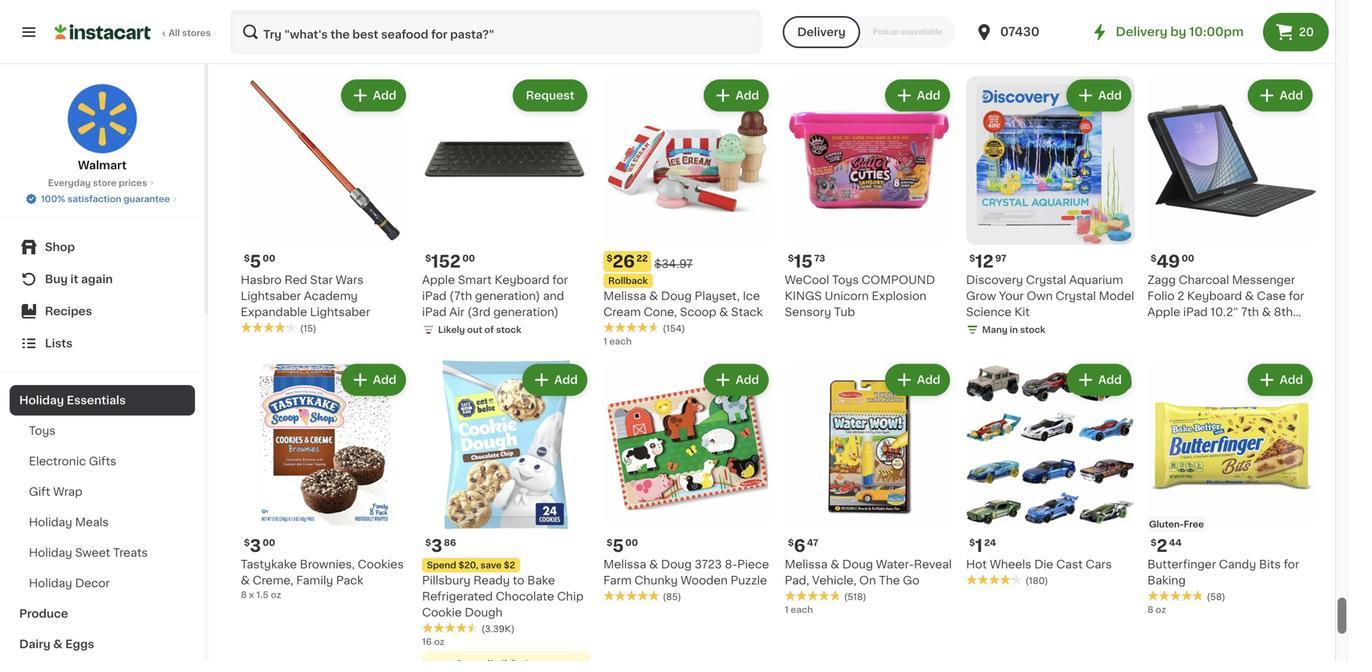 Task type: vqa. For each thing, say whether or not it's contained in the screenshot.
grow
yes



Task type: describe. For each thing, give the bounding box(es) containing it.
sensory
[[785, 307, 831, 318]]

the
[[879, 575, 900, 586]]

traditional
[[1148, 19, 1206, 30]]

true
[[848, 19, 872, 30]]

scoop
[[680, 307, 717, 318]]

for inside zagg charcoal messenger folio 2 keyboard & case for apple ipad 10.2" 7th & 8th generation & ipad air 10.5" 3rd generation
[[1289, 291, 1305, 302]]

activity
[[652, 19, 695, 30]]

instacart logo image
[[55, 22, 151, 42]]

ipad down the 7th
[[1226, 323, 1250, 334]]

product group containing 49
[[1148, 76, 1316, 350]]

creme,
[[253, 575, 293, 586]]

16
[[422, 638, 432, 646]]

gluten-free
[[1149, 520, 1204, 529]]

15
[[794, 253, 813, 270]]

decor
[[75, 578, 110, 589]]

product group containing 6
[[785, 361, 953, 616]]

unicorn
[[825, 291, 869, 302]]

holiday for holiday meals
[[29, 517, 72, 528]]

& inside melissa & doug water-reveal pad, vehicle, on the go
[[831, 559, 840, 570]]

and
[[543, 291, 564, 302]]

apple inside tastykake apple pie, glazed, caramel 4.5 oz
[[300, 3, 333, 14]]

dissect it frog nature exploration toy button
[[422, 0, 591, 33]]

laugh
[[675, 3, 709, 14]]

& up cone, at the top
[[649, 291, 658, 302]]

likely
[[438, 325, 465, 334]]

add for melissa & doug playset, ice cream cone, scoop & stack
[[736, 90, 759, 101]]

gifts
[[89, 456, 117, 467]]

20 button
[[1263, 13, 1329, 51]]

toys inside wecool toys compound kings unicorn explosion sensory tub
[[832, 274, 859, 286]]

(16)
[[663, 53, 679, 61]]

toy
[[489, 19, 509, 30]]

wecool
[[785, 274, 829, 286]]

tastykake for caramel
[[241, 3, 297, 14]]

earbuds
[[785, 35, 831, 46]]

it
[[70, 274, 78, 285]]

store
[[93, 179, 117, 187]]

add for butterfinger candy bits for baking
[[1280, 374, 1303, 386]]

$ for wecool toys compound kings unicorn explosion sensory tub
[[788, 254, 794, 263]]

add button for tastykake brownies, cookies & creme, family pack
[[343, 366, 405, 394]]

keyboard inside zagg charcoal messenger folio 2 keyboard & case for apple ipad 10.2" 7th & 8th generation & ipad air 10.5" 3rd generation
[[1187, 291, 1242, 302]]

melissa & doug 3723 8-piece farm chunky wooden puzzle
[[604, 559, 769, 586]]

$ 26 22 $34.97
[[607, 253, 693, 270]]

(15)
[[300, 324, 316, 333]]

& inside melissa & doug 3723 8-piece farm chunky wooden puzzle
[[649, 559, 658, 570]]

oz inside "tastykake brownies, cookies & creme, family pack 8 x 1.5 oz"
[[271, 591, 281, 600]]

$ 6 47
[[788, 538, 819, 555]]

& down playset,
[[719, 307, 728, 318]]

product group containing 152
[[422, 76, 591, 339]]

add button for melissa & doug 3723 8-piece farm chunky wooden puzzle
[[705, 366, 767, 394]]

& up the 7th
[[1245, 291, 1254, 302]]

walmart logo image
[[67, 83, 138, 154]]

cakes
[[1204, 3, 1239, 14]]

learn
[[724, 3, 756, 14]]

8 inside "tastykake brownies, cookies & creme, family pack 8 x 1.5 oz"
[[241, 591, 247, 600]]

& inside "tastykake brownies, cookies & creme, family pack 8 x 1.5 oz"
[[241, 575, 250, 586]]

model
[[1099, 291, 1135, 302]]

doug for 5
[[661, 559, 692, 570]]

100%
[[41, 195, 65, 203]]

16 oz
[[422, 638, 445, 646]]

00 for zagg charcoal messenger folio 2 keyboard & case for apple ipad 10.2" 7th & 8th generation & ipad air 10.5" 3rd generation
[[1182, 254, 1195, 263]]

152
[[431, 253, 461, 270]]

22 inside the $ 26 22 $34.97
[[637, 254, 648, 263]]

aquarium
[[1069, 274, 1123, 286]]

& inside dairy & eggs link
[[53, 639, 63, 650]]

anc
[[819, 19, 845, 30]]

request
[[526, 90, 575, 101]]

add button for melissa & doug water-reveal pad, vehicle, on the go
[[887, 366, 949, 394]]

ipad up likely
[[422, 307, 447, 318]]

keyboard inside apple smart keyboard for ipad (7th generation) and ipad air (3rd generation)
[[495, 274, 550, 286]]

12
[[975, 253, 994, 270]]

2 horizontal spatial king
[[1209, 19, 1234, 30]]

& down '10.2"'
[[1214, 323, 1223, 334]]

3723
[[695, 559, 722, 570]]

$ for spend $20, save $2
[[425, 539, 431, 547]]

97
[[995, 254, 1007, 263]]

& inside fisher-price laugh & learn puppy's activity home with 40+ sounds
[[712, 3, 721, 14]]

discovery crystal aquarium grow your own crystal model science kit
[[966, 274, 1135, 318]]

air inside zagg charcoal messenger folio 2 keyboard & case for apple ipad 10.2" 7th & 8th generation & ipad air 10.5" 3rd generation
[[1253, 323, 1268, 334]]

product group containing 2
[[1148, 361, 1316, 616]]

cast
[[1057, 559, 1083, 570]]

1 down pad,
[[785, 606, 789, 614]]

22 inside the king king cakes mardi gras traditional king cake 22 oz
[[1148, 35, 1159, 43]]

$26.22 original price: $34.97 element
[[604, 251, 772, 272]]

holiday sweet treats
[[29, 547, 148, 559]]

add button for hasbro red star wars lightsaber academy expandable lightsaber
[[343, 81, 405, 110]]

holiday for holiday essentials
[[19, 395, 64, 406]]

1 vertical spatial generation)
[[494, 307, 559, 318]]

shop
[[45, 242, 75, 253]]

magazine,
[[1051, 3, 1109, 14]]

& right the 7th
[[1262, 307, 1271, 318]]

star
[[310, 274, 333, 286]]

save
[[481, 561, 502, 570]]

hasbro red star wars lightsaber academy expandable lightsaber
[[241, 274, 370, 318]]

product group containing 15
[[785, 76, 953, 320]]

again
[[81, 274, 113, 285]]

$ for hot wheels die cast cars
[[970, 539, 975, 547]]

fisher-
[[604, 3, 643, 14]]

oz inside the king king cakes mardi gras traditional king cake 22 oz
[[1161, 35, 1172, 43]]

delivery for delivery
[[797, 26, 846, 38]]

black
[[851, 3, 882, 14]]

$ 5 00 for melissa
[[607, 538, 638, 555]]

electronic gifts link
[[10, 446, 195, 477]]

47
[[807, 539, 819, 547]]

add button for melissa & doug playset, ice cream cone, scoop & stack
[[705, 81, 767, 110]]

49
[[1157, 253, 1180, 270]]

$ 3 00
[[244, 538, 275, 555]]

all stores
[[169, 28, 211, 37]]

add button for zagg charcoal messenger folio 2 keyboard & case for apple ipad 10.2" 7th & 8th generation & ipad air 10.5" 3rd generation
[[1249, 81, 1311, 110]]

doug inside melissa & doug playset, ice cream cone, scoop & stack
[[661, 291, 692, 302]]

red
[[284, 274, 307, 286]]

compound
[[862, 274, 935, 286]]

seeks
[[999, 19, 1033, 30]]

meals
[[75, 517, 109, 528]]

apple inside apple smart keyboard for ipad (7th generation) and ipad air (3rd generation)
[[422, 274, 455, 286]]

$ for melissa & doug 3723 8-piece farm chunky wooden puzzle
[[607, 539, 613, 547]]

7th
[[1241, 307, 1259, 318]]

0 vertical spatial generation
[[1148, 323, 1211, 334]]

spend
[[427, 561, 456, 570]]

6
[[794, 538, 806, 555]]

x
[[249, 591, 254, 600]]

$ for apple smart keyboard for ipad (7th generation) and ipad air (3rd generation)
[[425, 254, 431, 263]]

$ 12 97
[[970, 253, 1007, 270]]

tub
[[834, 307, 855, 318]]

$34.97
[[654, 258, 693, 270]]

holiday decor
[[29, 578, 110, 589]]

walmart link
[[67, 83, 138, 173]]

request button
[[515, 81, 586, 110]]

100% satisfaction guarantee
[[41, 195, 170, 203]]

to
[[513, 575, 524, 586]]

pad,
[[785, 575, 809, 586]]

dissect
[[422, 3, 465, 14]]

cookies
[[358, 559, 404, 570]]

electronic
[[29, 456, 86, 467]]

add for discovery crystal aquarium grow your own crystal model science kit
[[1099, 90, 1122, 101]]

add for wecool toys compound kings unicorn explosion sensory tub
[[917, 90, 941, 101]]

07430
[[1000, 26, 1040, 38]]

service type group
[[783, 16, 956, 48]]

kit
[[1015, 307, 1030, 318]]

gluten-
[[1149, 520, 1184, 529]]

air inside apple smart keyboard for ipad (7th generation) and ipad air (3rd generation)
[[449, 307, 465, 318]]

frog
[[479, 3, 504, 14]]



Task type: locate. For each thing, give the bounding box(es) containing it.
science
[[966, 307, 1012, 318]]

add for hasbro red star wars lightsaber academy expandable lightsaber
[[373, 90, 396, 101]]

gift wrap
[[29, 486, 82, 498]]

toys up the electronic
[[29, 425, 56, 437]]

1 horizontal spatial 1 each
[[785, 606, 813, 614]]

tastykake up creme,
[[241, 559, 297, 570]]

1 horizontal spatial 3
[[431, 538, 442, 555]]

each inside 'penny's finest magazine, word seeks 1 each'
[[972, 35, 995, 43]]

2 right folio
[[1178, 291, 1185, 302]]

1 horizontal spatial apple
[[422, 274, 455, 286]]

3 for spend $20, save $2
[[431, 538, 442, 555]]

generation) up (3rd
[[475, 291, 540, 302]]

3 up creme,
[[250, 538, 261, 555]]

tastykake inside tastykake apple pie, glazed, caramel 4.5 oz
[[241, 3, 297, 14]]

1 vertical spatial generation
[[1169, 339, 1233, 350]]

0 horizontal spatial each
[[609, 337, 632, 346]]

$
[[244, 254, 250, 263], [425, 254, 431, 263], [607, 254, 613, 263], [788, 254, 794, 263], [970, 254, 975, 263], [1151, 254, 1157, 263], [244, 539, 250, 547], [425, 539, 431, 547], [607, 539, 613, 547], [788, 539, 794, 547], [970, 539, 975, 547], [1151, 539, 1157, 547]]

22 right 26
[[637, 254, 648, 263]]

0 horizontal spatial lightsaber
[[241, 291, 301, 302]]

1 horizontal spatial king
[[1176, 3, 1201, 14]]

baking
[[1148, 575, 1186, 586]]

tastykake inside "tastykake brownies, cookies & creme, family pack 8 x 1.5 oz"
[[241, 559, 297, 570]]

3 for tastykake brownies, cookies & creme, family pack
[[250, 538, 261, 555]]

oz down traditional on the top right of the page
[[1161, 35, 1172, 43]]

2 horizontal spatial each
[[972, 35, 995, 43]]

8 oz
[[1148, 606, 1166, 614]]

for inside butterfinger candy bits for baking
[[1284, 559, 1300, 570]]

1 vertical spatial air
[[449, 307, 465, 318]]

crystal
[[1026, 274, 1067, 286], [1056, 291, 1096, 302]]

1 down cream
[[604, 337, 607, 346]]

each down cream
[[609, 337, 632, 346]]

wireless
[[875, 19, 923, 30]]

$ inside $ 6 47
[[788, 539, 794, 547]]

0 horizontal spatial 5
[[250, 253, 261, 270]]

1 each for cream
[[604, 337, 632, 346]]

00 up hasbro
[[263, 254, 275, 263]]

1 each down cream
[[604, 337, 632, 346]]

1
[[966, 35, 970, 43], [604, 337, 607, 346], [975, 538, 983, 555], [785, 606, 789, 614]]

1 horizontal spatial 22
[[1148, 35, 1159, 43]]

stock right of
[[496, 325, 522, 334]]

00 for tastykake brownies, cookies & creme, family pack
[[263, 539, 275, 547]]

0 vertical spatial keyboard
[[495, 274, 550, 286]]

00 right 49
[[1182, 254, 1195, 263]]

tastykake
[[241, 3, 297, 14], [241, 559, 297, 570]]

1 vertical spatial toys
[[29, 425, 56, 437]]

86
[[444, 539, 456, 547]]

2 vertical spatial apple
[[1148, 307, 1181, 318]]

00 for apple smart keyboard for ipad (7th generation) and ipad air (3rd generation)
[[462, 254, 475, 263]]

add for zagg charcoal messenger folio 2 keyboard & case for apple ipad 10.2" 7th & 8th generation & ipad air 10.5" 3rd generation
[[1280, 90, 1303, 101]]

add for melissa & doug water-reveal pad, vehicle, on the go
[[917, 374, 941, 386]]

jlab audio black epic air sport anc true wireless earbuds
[[785, 3, 927, 46]]

family
[[296, 575, 333, 586]]

$ 49 00
[[1151, 253, 1195, 270]]

0 horizontal spatial delivery
[[797, 26, 846, 38]]

0 vertical spatial 1 each
[[604, 337, 632, 346]]

0 horizontal spatial air
[[449, 307, 465, 318]]

2 horizontal spatial apple
[[1148, 307, 1181, 318]]

delivery button
[[783, 16, 860, 48]]

pie,
[[336, 3, 356, 14]]

$ inside the $ 12 97
[[970, 254, 975, 263]]

0 horizontal spatial 1 each
[[604, 337, 632, 346]]

penny's finest magazine, word seeks 1 each
[[966, 3, 1109, 43]]

for right bits
[[1284, 559, 1300, 570]]

holiday meals link
[[10, 507, 195, 538]]

00 for melissa & doug 3723 8-piece farm chunky wooden puzzle
[[625, 539, 638, 547]]

oz right 1.5
[[271, 591, 281, 600]]

with
[[735, 19, 761, 30]]

0 horizontal spatial 3
[[250, 538, 261, 555]]

generation down '10.2"'
[[1169, 339, 1233, 350]]

100% satisfaction guarantee button
[[25, 189, 180, 205]]

each down word
[[972, 35, 995, 43]]

$ 5 00 up hasbro
[[244, 253, 275, 270]]

melissa up pad,
[[785, 559, 828, 570]]

0 vertical spatial each
[[972, 35, 995, 43]]

holiday down holiday meals
[[29, 547, 72, 559]]

delivery inside button
[[797, 26, 846, 38]]

0 horizontal spatial king
[[1148, 3, 1173, 14]]

tastykake up caramel
[[241, 3, 297, 14]]

$ inside the $ 2 44
[[1151, 539, 1157, 547]]

apple down folio
[[1148, 307, 1181, 318]]

lightsaber down academy
[[310, 307, 370, 318]]

butterfinger
[[1148, 559, 1216, 570]]

2 vertical spatial air
[[1253, 323, 1268, 334]]

1 vertical spatial crystal
[[1056, 291, 1096, 302]]

$ 5 00 up 'farm'
[[607, 538, 638, 555]]

0 horizontal spatial stock
[[496, 325, 522, 334]]

2
[[1178, 291, 1185, 302], [1157, 538, 1168, 555]]

2 stock from the left
[[1020, 325, 1046, 334]]

tastykake for creme,
[[241, 559, 297, 570]]

1 tastykake from the top
[[241, 3, 297, 14]]

2 inside zagg charcoal messenger folio 2 keyboard & case for apple ipad 10.2" 7th & 8th generation & ipad air 10.5" 3rd generation
[[1178, 291, 1185, 302]]

1 vertical spatial 5
[[613, 538, 624, 555]]

2 left 44
[[1157, 538, 1168, 555]]

add button for hot wheels die cast cars
[[1068, 366, 1130, 394]]

melissa inside melissa & doug 3723 8-piece farm chunky wooden puzzle
[[604, 559, 646, 570]]

$ for tastykake brownies, cookies & creme, family pack
[[244, 539, 250, 547]]

sport
[[785, 19, 816, 30]]

dairy
[[19, 639, 50, 650]]

& left 'eggs' at the left of the page
[[53, 639, 63, 650]]

generation) down and
[[494, 307, 559, 318]]

doug inside melissa & doug water-reveal pad, vehicle, on the go
[[843, 559, 873, 570]]

0 vertical spatial $ 5 00
[[244, 253, 275, 270]]

produce link
[[10, 599, 195, 629]]

$ inside $ 1 24
[[970, 539, 975, 547]]

apple smart keyboard for ipad (7th generation) and ipad air (3rd generation)
[[422, 274, 568, 318]]

1 horizontal spatial 5
[[613, 538, 624, 555]]

recipes
[[45, 306, 92, 317]]

(518)
[[844, 593, 867, 602]]

out
[[467, 325, 482, 334]]

1 horizontal spatial 2
[[1178, 291, 1185, 302]]

0 vertical spatial for
[[552, 274, 568, 286]]

44
[[1169, 539, 1182, 547]]

ipad left '10.2"'
[[1183, 307, 1208, 318]]

oz right '16'
[[434, 638, 445, 646]]

5 up 'farm'
[[613, 538, 624, 555]]

melissa up 'farm'
[[604, 559, 646, 570]]

each for melissa & doug playset, ice cream cone, scoop & stack
[[609, 337, 632, 346]]

add for melissa & doug 3723 8-piece farm chunky wooden puzzle
[[736, 374, 759, 386]]

dissect it frog nature exploration toy
[[422, 3, 545, 30]]

0 vertical spatial 8
[[241, 591, 247, 600]]

Search field
[[231, 11, 761, 53]]

8 left x at left
[[241, 591, 247, 600]]

audio
[[816, 3, 848, 14]]

for up 8th
[[1289, 291, 1305, 302]]

00 inside $ 152 00
[[462, 254, 475, 263]]

lightsaber
[[241, 291, 301, 302], [310, 307, 370, 318]]

00 for hasbro red star wars lightsaber academy expandable lightsaber
[[263, 254, 275, 263]]

0 vertical spatial crystal
[[1026, 274, 1067, 286]]

tastykake brownies, cookies & creme, family pack 8 x 1.5 oz
[[241, 559, 404, 600]]

$ inside $ 15 73
[[788, 254, 794, 263]]

apple inside zagg charcoal messenger folio 2 keyboard & case for apple ipad 10.2" 7th & 8th generation & ipad air 10.5" 3rd generation
[[1148, 307, 1181, 318]]

2 vertical spatial for
[[1284, 559, 1300, 570]]

$ inside $ 3 86
[[425, 539, 431, 547]]

$ for melissa & doug water-reveal pad, vehicle, on the go
[[788, 539, 794, 547]]

2 horizontal spatial air
[[1253, 323, 1268, 334]]

0 horizontal spatial 2
[[1157, 538, 1168, 555]]

essentials
[[67, 395, 126, 406]]

cars
[[1086, 559, 1112, 570]]

air inside 'jlab audio black epic air sport anc true wireless earbuds'
[[912, 3, 927, 14]]

1 vertical spatial for
[[1289, 291, 1305, 302]]

5 for hasbro
[[250, 253, 261, 270]]

walmart
[[78, 160, 127, 171]]

&
[[712, 3, 721, 14], [649, 291, 658, 302], [1245, 291, 1254, 302], [719, 307, 728, 318], [1262, 307, 1271, 318], [1214, 323, 1223, 334], [649, 559, 658, 570], [831, 559, 840, 570], [241, 575, 250, 586], [53, 639, 63, 650]]

caramel
[[241, 19, 288, 30]]

crystal up own
[[1026, 274, 1067, 286]]

$ 5 00 for hasbro
[[244, 253, 275, 270]]

toys up unicorn
[[832, 274, 859, 286]]

1 vertical spatial 1 each
[[785, 606, 813, 614]]

1 horizontal spatial air
[[912, 3, 927, 14]]

doug up on
[[843, 559, 873, 570]]

1 down word
[[966, 35, 970, 43]]

free
[[1184, 520, 1204, 529]]

ipad
[[422, 291, 447, 302], [422, 307, 447, 318], [1183, 307, 1208, 318], [1226, 323, 1250, 334]]

$ inside $ 152 00
[[425, 254, 431, 263]]

each for melissa & doug water-reveal pad, vehicle, on the go
[[791, 606, 813, 614]]

0 vertical spatial 5
[[250, 253, 261, 270]]

2 tastykake from the top
[[241, 559, 297, 570]]

2 3 from the left
[[431, 538, 442, 555]]

07430 button
[[975, 10, 1071, 55]]

explosion
[[872, 291, 927, 302]]

0 vertical spatial 22
[[1148, 35, 1159, 43]]

melissa for 6
[[785, 559, 828, 570]]

water-
[[876, 559, 914, 570]]

& up x at left
[[241, 575, 250, 586]]

1 each for pad,
[[785, 606, 813, 614]]

oz down 'baking'
[[1156, 606, 1166, 614]]

$ for discovery crystal aquarium grow your own crystal model science kit
[[970, 254, 975, 263]]

1 vertical spatial lightsaber
[[310, 307, 370, 318]]

3 left 86
[[431, 538, 442, 555]]

holiday for holiday sweet treats
[[29, 547, 72, 559]]

hot wheels die cast cars
[[966, 559, 1112, 570]]

for for 152
[[552, 274, 568, 286]]

dairy & eggs link
[[10, 629, 195, 660]]

1 vertical spatial 2
[[1157, 538, 1168, 555]]

1 vertical spatial each
[[609, 337, 632, 346]]

add for hot wheels die cast cars
[[1099, 374, 1122, 386]]

1 vertical spatial keyboard
[[1187, 291, 1242, 302]]

eggs
[[65, 639, 94, 650]]

0 vertical spatial apple
[[300, 3, 333, 14]]

doug inside melissa & doug 3723 8-piece farm chunky wooden puzzle
[[661, 559, 692, 570]]

wars
[[336, 274, 364, 286]]

$ 15 73
[[788, 253, 825, 270]]

doug up chunky
[[661, 559, 692, 570]]

keyboard up '10.2"'
[[1187, 291, 1242, 302]]

all stores link
[[55, 10, 212, 55]]

add button for discovery crystal aquarium grow your own crystal model science kit
[[1068, 81, 1130, 110]]

discovery
[[966, 274, 1023, 286]]

holiday up produce
[[29, 578, 72, 589]]

1 stock from the left
[[496, 325, 522, 334]]

apple down 152
[[422, 274, 455, 286]]

0 horizontal spatial $ 5 00
[[244, 253, 275, 270]]

1 vertical spatial 8
[[1148, 606, 1154, 614]]

1 horizontal spatial toys
[[832, 274, 859, 286]]

1 vertical spatial 22
[[637, 254, 648, 263]]

0 vertical spatial lightsaber
[[241, 291, 301, 302]]

melissa down rollback
[[604, 291, 646, 302]]

air down '(7th'
[[449, 307, 465, 318]]

00 inside $ 49 00
[[1182, 254, 1195, 263]]

1 vertical spatial $ 5 00
[[607, 538, 638, 555]]

1 3 from the left
[[250, 538, 261, 555]]

ready
[[473, 575, 510, 586]]

$ inside the $ 26 22 $34.97
[[607, 254, 613, 263]]

5 for melissa
[[613, 538, 624, 555]]

1 each down pad,
[[785, 606, 813, 614]]

add
[[373, 90, 396, 101], [736, 90, 759, 101], [917, 90, 941, 101], [1099, 90, 1122, 101], [1280, 90, 1303, 101], [373, 374, 396, 386], [554, 374, 578, 386], [736, 374, 759, 386], [917, 374, 941, 386], [1099, 374, 1122, 386], [1280, 374, 1303, 386]]

00 up 'farm'
[[625, 539, 638, 547]]

for up and
[[552, 274, 568, 286]]

folio
[[1148, 291, 1175, 302]]

holiday left essentials
[[19, 395, 64, 406]]

delivery left by
[[1116, 26, 1168, 38]]

epic
[[885, 3, 909, 14]]

hot
[[966, 559, 987, 570]]

1 horizontal spatial delivery
[[1116, 26, 1168, 38]]

melissa & doug water-reveal pad, vehicle, on the go
[[785, 559, 952, 586]]

product group containing 26
[[604, 76, 772, 348]]

ipad left '(7th'
[[422, 291, 447, 302]]

finest
[[1014, 3, 1048, 14]]

lists
[[45, 338, 73, 349]]

0 vertical spatial tastykake
[[241, 3, 297, 14]]

00 up creme,
[[263, 539, 275, 547]]

doug for 6
[[843, 559, 873, 570]]

dough
[[465, 607, 503, 618]]

(85)
[[663, 593, 681, 602]]

farm
[[604, 575, 632, 586]]

0 vertical spatial toys
[[832, 274, 859, 286]]

3rd
[[1148, 339, 1167, 350]]

& up home
[[712, 3, 721, 14]]

1 each
[[604, 337, 632, 346], [785, 606, 813, 614]]

(7th
[[449, 291, 472, 302]]

playset,
[[695, 291, 740, 302]]

0 horizontal spatial toys
[[29, 425, 56, 437]]

0 vertical spatial air
[[912, 3, 927, 14]]

penny's
[[966, 3, 1011, 14]]

melissa for 5
[[604, 559, 646, 570]]

generation up the 3rd
[[1148, 323, 1211, 334]]

1 horizontal spatial stock
[[1020, 325, 1046, 334]]

on
[[859, 575, 876, 586]]

in
[[1010, 325, 1018, 334]]

stock right in
[[1020, 325, 1046, 334]]

1 horizontal spatial lightsaber
[[310, 307, 370, 318]]

8
[[241, 591, 247, 600], [1148, 606, 1154, 614]]

add button for butterfinger candy bits for baking
[[1249, 366, 1311, 394]]

0 vertical spatial 2
[[1178, 291, 1185, 302]]

each down pad,
[[791, 606, 813, 614]]

0 vertical spatial generation)
[[475, 291, 540, 302]]

wheels
[[990, 559, 1032, 570]]

$ for hasbro red star wars lightsaber academy expandable lightsaber
[[244, 254, 250, 263]]

home
[[698, 19, 732, 30]]

cake
[[1237, 19, 1266, 30]]

product group containing 1
[[966, 361, 1135, 587]]

apple left "pie,"
[[300, 3, 333, 14]]

king king cakes mardi gras traditional king cake 22 oz
[[1148, 3, 1303, 43]]

1 vertical spatial tastykake
[[241, 559, 297, 570]]

1 left the 24
[[975, 538, 983, 555]]

1 horizontal spatial keyboard
[[1187, 291, 1242, 302]]

oz inside tastykake apple pie, glazed, caramel 4.5 oz
[[258, 35, 268, 43]]

1 horizontal spatial 8
[[1148, 606, 1154, 614]]

22 left by
[[1148, 35, 1159, 43]]

10:00pm
[[1190, 26, 1244, 38]]

2 vertical spatial each
[[791, 606, 813, 614]]

& up chunky
[[649, 559, 658, 570]]

electronic gifts
[[29, 456, 117, 467]]

product group containing 12
[[966, 76, 1135, 339]]

doug up cone, at the top
[[661, 291, 692, 302]]

die
[[1035, 559, 1054, 570]]

keyboard up and
[[495, 274, 550, 286]]

1 vertical spatial apple
[[422, 274, 455, 286]]

oz down caramel
[[258, 35, 268, 43]]

bake
[[527, 575, 555, 586]]

air down the 7th
[[1253, 323, 1268, 334]]

0 horizontal spatial keyboard
[[495, 274, 550, 286]]

holiday for holiday decor
[[29, 578, 72, 589]]

$ inside $ 49 00
[[1151, 254, 1157, 263]]

ice
[[743, 291, 760, 302]]

5 up hasbro
[[250, 253, 261, 270]]

lightsaber up the expandable
[[241, 291, 301, 302]]

add for tastykake brownies, cookies & creme, family pack
[[373, 374, 396, 386]]

holiday meals
[[29, 517, 109, 528]]

all
[[169, 28, 180, 37]]

add button for wecool toys compound kings unicorn explosion sensory tub
[[887, 81, 949, 110]]

melissa inside melissa & doug water-reveal pad, vehicle, on the go
[[785, 559, 828, 570]]

0 horizontal spatial 22
[[637, 254, 648, 263]]

melissa inside melissa & doug playset, ice cream cone, scoop & stack
[[604, 291, 646, 302]]

product group
[[241, 76, 409, 335], [422, 76, 591, 339], [604, 76, 772, 348], [785, 76, 953, 320], [966, 76, 1135, 339], [1148, 76, 1316, 350], [241, 361, 409, 602], [422, 361, 591, 661], [604, 361, 772, 604], [785, 361, 953, 616], [966, 361, 1135, 587], [1148, 361, 1316, 616]]

$ for butterfinger candy bits for baking
[[1151, 539, 1157, 547]]

generation)
[[475, 291, 540, 302], [494, 307, 559, 318]]

40+
[[604, 35, 626, 46]]

1 inside 'penny's finest magazine, word seeks 1 each'
[[966, 35, 970, 43]]

delivery down 'audio'
[[797, 26, 846, 38]]

satisfaction
[[68, 195, 121, 203]]

for for 2
[[1284, 559, 1300, 570]]

8 down 'baking'
[[1148, 606, 1154, 614]]

1 horizontal spatial $ 5 00
[[607, 538, 638, 555]]

air right epic
[[912, 3, 927, 14]]

crystal down the aquarium
[[1056, 291, 1096, 302]]

$ inside $ 3 00
[[244, 539, 250, 547]]

delivery for delivery by 10:00pm
[[1116, 26, 1168, 38]]

& up vehicle,
[[831, 559, 840, 570]]

00 up smart
[[462, 254, 475, 263]]

0 horizontal spatial apple
[[300, 3, 333, 14]]

0 horizontal spatial 8
[[241, 591, 247, 600]]

$ for zagg charcoal messenger folio 2 keyboard & case for apple ipad 10.2" 7th & 8th generation & ipad air 10.5" 3rd generation
[[1151, 254, 1157, 263]]

for inside apple smart keyboard for ipad (7th generation) and ipad air (3rd generation)
[[552, 274, 568, 286]]

holiday down gift wrap
[[29, 517, 72, 528]]

00 inside $ 3 00
[[263, 539, 275, 547]]

8-
[[725, 559, 738, 570]]

1 horizontal spatial each
[[791, 606, 813, 614]]

None search field
[[230, 10, 762, 55]]



